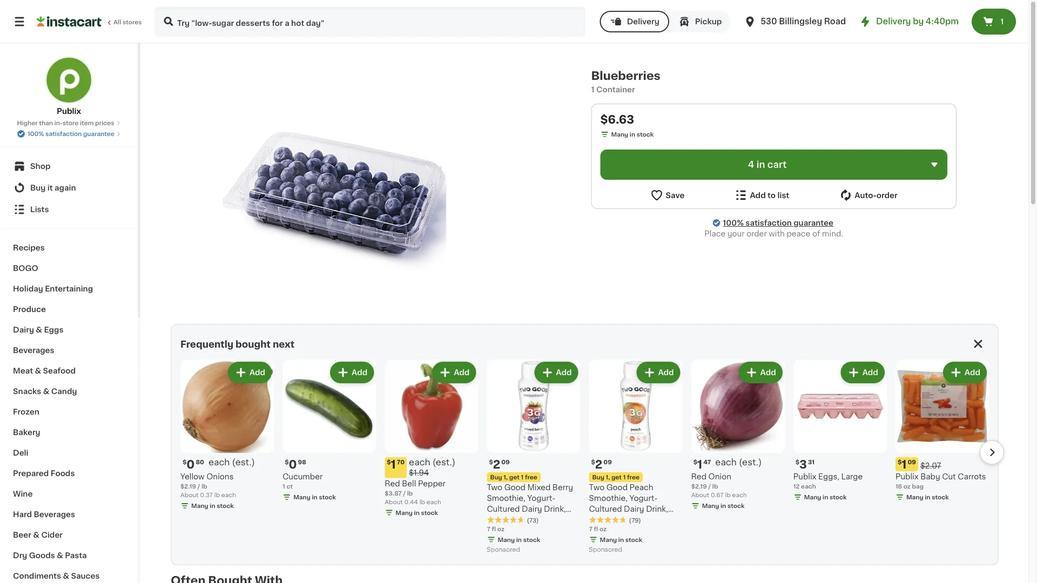 Task type: vqa. For each thing, say whether or not it's contained in the screenshot.
1 inside the 'cucumber 1 ct'
yes



Task type: describe. For each thing, give the bounding box(es) containing it.
peach
[[630, 484, 654, 492]]

16
[[896, 484, 903, 490]]

yellow
[[181, 474, 205, 481]]

1, for two good mixed berry smoothie, yogurt- cultured dairy drink, less sugar
[[504, 475, 508, 481]]

beverages inside 'link'
[[34, 511, 75, 519]]

carrots
[[959, 474, 987, 481]]

add for cucumber
[[352, 369, 368, 377]]

in down publix eggs, large 12 each
[[823, 495, 829, 501]]

buy for two good peach smoothie, yogurt- cultured dairy drink, less sugar
[[593, 475, 605, 481]]

1 vertical spatial satisfaction
[[746, 219, 792, 227]]

$2.19 for 1
[[692, 484, 708, 490]]

add button for publix baby cut carrots
[[945, 363, 987, 383]]

two good mixed berry smoothie, yogurt- cultured dairy drink, less sugar
[[487, 484, 574, 524]]

prices
[[95, 120, 114, 126]]

higher than in-store item prices link
[[17, 119, 121, 128]]

berry
[[553, 484, 574, 492]]

than
[[39, 120, 53, 126]]

add for publix baby cut carrots
[[965, 369, 981, 377]]

bought
[[236, 340, 271, 350]]

4
[[749, 160, 755, 169]]

get for peach
[[612, 475, 622, 481]]

less inside two good peach smoothie, yogurt- cultured dairy drink, less sugar
[[590, 517, 607, 524]]

$ 1 09
[[898, 459, 917, 471]]

$0.80 each (estimated) element
[[181, 458, 274, 472]]

condiments & sauces link
[[6, 567, 131, 584]]

it
[[47, 184, 53, 192]]

publix logo image
[[45, 56, 93, 104]]

09 for two good mixed berry smoothie, yogurt- cultured dairy drink, less sugar
[[502, 460, 510, 466]]

sugar inside two good peach smoothie, yogurt- cultured dairy drink, less sugar
[[609, 517, 631, 524]]

$ inside $ 1 70 each (est.) $1.94 red bell pepper $3.87 / lb about 0.44 lb each
[[387, 460, 391, 466]]

fl for two good peach smoothie, yogurt- cultured dairy drink, less sugar
[[594, 527, 599, 533]]

with
[[769, 230, 785, 238]]

add button for cucumber
[[331, 363, 373, 383]]

produce link
[[6, 299, 131, 320]]

0 for $ 0 98
[[289, 459, 297, 471]]

frozen link
[[6, 402, 131, 423]]

pickup
[[696, 18, 722, 25]]

4 add button from the left
[[536, 363, 578, 383]]

4 $ from the left
[[489, 460, 493, 466]]

$ 1 70 each (est.) $1.94 red bell pepper $3.87 / lb about 0.44 lb each
[[385, 459, 456, 505]]

frequently
[[181, 340, 234, 350]]

oz inside publix baby cut carrots 16 oz bag
[[904, 484, 911, 490]]

deli
[[13, 450, 28, 457]]

530
[[761, 18, 778, 25]]

auto-order button
[[840, 189, 898, 202]]

two for two good peach smoothie, yogurt- cultured dairy drink, less sugar
[[590, 484, 605, 492]]

7 fl oz for two good peach smoothie, yogurt- cultured dairy drink, less sugar
[[590, 527, 607, 533]]

next
[[273, 340, 295, 350]]

product group containing 3
[[794, 360, 888, 504]]

09 for two good peach smoothie, yogurt- cultured dairy drink, less sugar
[[604, 460, 612, 466]]

1, for two good peach smoothie, yogurt- cultured dairy drink, less sugar
[[606, 475, 611, 481]]

$ 2 09 for two good peach smoothie, yogurt- cultured dairy drink, less sugar
[[592, 459, 612, 471]]

publix for publix
[[57, 108, 81, 115]]

mind.
[[823, 230, 844, 238]]

100% satisfaction guarantee button
[[17, 128, 121, 138]]

order inside button
[[877, 192, 898, 199]]

smoothie, inside two good mixed berry smoothie, yogurt- cultured dairy drink, less sugar
[[487, 495, 526, 503]]

holiday entertaining link
[[6, 279, 131, 299]]

red inside $ 1 70 each (est.) $1.94 red bell pepper $3.87 / lb about 0.44 lb each
[[385, 480, 400, 488]]

each inside red onion $2.19 / lb about 0.67 lb each
[[733, 493, 748, 499]]

baby
[[921, 474, 941, 481]]

condiments & sauces
[[13, 573, 100, 581]]

again
[[55, 184, 76, 192]]

goods
[[29, 553, 55, 560]]

each up "$1.94"
[[409, 459, 431, 467]]

& for snacks
[[43, 388, 49, 396]]

ct
[[287, 484, 293, 490]]

530 billingsley road
[[761, 18, 847, 25]]

6 product group from the left
[[692, 360, 785, 513]]

eggs
[[44, 327, 63, 334]]

yogurt- inside two good mixed berry smoothie, yogurt- cultured dairy drink, less sugar
[[528, 495, 556, 503]]

3 product group from the left
[[385, 360, 479, 520]]

lb right 0.37
[[215, 493, 220, 499]]

frequently bought next
[[181, 340, 295, 350]]

(est.) inside $ 1 70 each (est.) $1.94 red bell pepper $3.87 / lb about 0.44 lb each
[[433, 459, 456, 467]]

place
[[705, 230, 726, 238]]

lb right 0.67
[[726, 493, 731, 499]]

seafood
[[43, 368, 76, 375]]

(est.) for 1
[[740, 459, 763, 467]]

get for mixed
[[510, 475, 520, 481]]

smoothie, inside two good peach smoothie, yogurt- cultured dairy drink, less sugar
[[590, 495, 628, 503]]

add for red bell pepper
[[454, 369, 470, 377]]

dry goods & pasta
[[13, 553, 87, 560]]

delivery by 4:40pm
[[877, 18, 960, 25]]

4 in cart
[[749, 160, 787, 169]]

save button
[[651, 189, 685, 202]]

guarantee inside button
[[83, 131, 115, 137]]

store
[[63, 120, 79, 126]]

buy inside "link"
[[30, 184, 46, 192]]

shop link
[[6, 156, 131, 177]]

each (est.) for 0
[[209, 459, 255, 467]]

cultured inside two good peach smoothie, yogurt- cultured dairy drink, less sugar
[[590, 506, 623, 514]]

31
[[809, 460, 815, 466]]

publix eggs, large 12 each
[[794, 474, 863, 490]]

produce
[[13, 306, 46, 314]]

to
[[768, 192, 776, 199]]

$ inside $ 1 09
[[898, 460, 902, 466]]

container
[[597, 86, 636, 94]]

cart
[[768, 160, 787, 169]]

in down two good peach smoothie, yogurt- cultured dairy drink, less sugar
[[619, 537, 624, 543]]

bakery
[[13, 429, 40, 437]]

sauces
[[71, 573, 100, 581]]

98
[[298, 460, 306, 466]]

blueberries
[[592, 70, 661, 81]]

$ 2 09 for two good mixed berry smoothie, yogurt- cultured dairy drink, less sugar
[[489, 459, 510, 471]]

service type group
[[600, 11, 731, 32]]

yogurt- inside two good peach smoothie, yogurt- cultured dairy drink, less sugar
[[630, 495, 658, 503]]

instacart logo image
[[37, 15, 102, 28]]

in down $6.63
[[630, 132, 636, 138]]

add to list button
[[735, 189, 790, 202]]

in down two good mixed berry smoothie, yogurt- cultured dairy drink, less sugar
[[517, 537, 522, 543]]

/ for 1
[[709, 484, 712, 490]]

1 inside $1.47 each (estimated) element
[[698, 459, 703, 471]]

delivery for delivery by 4:40pm
[[877, 18, 912, 25]]

publix baby cut carrots 16 oz bag
[[896, 474, 987, 490]]

in down 0.44
[[414, 510, 420, 516]]

drink, inside two good mixed berry smoothie, yogurt- cultured dairy drink, less sugar
[[544, 506, 566, 514]]

lists
[[30, 206, 49, 214]]

many down 0.44
[[396, 510, 413, 516]]

two for two good mixed berry smoothie, yogurt- cultured dairy drink, less sugar
[[487, 484, 503, 492]]

0.67
[[711, 493, 724, 499]]

dry goods & pasta link
[[6, 546, 131, 567]]

100% satisfaction guarantee inside button
[[28, 131, 115, 137]]

09 inside $ 1 09
[[908, 460, 917, 466]]

buy 1, get 1 free for mixed
[[491, 475, 538, 481]]

onions
[[207, 474, 234, 481]]

many in stock down 0.37
[[191, 504, 234, 510]]

2 for two good mixed berry smoothie, yogurt- cultured dairy drink, less sugar
[[493, 459, 501, 471]]

peace
[[787, 230, 811, 238]]

bell
[[402, 480, 416, 488]]

add to list
[[751, 192, 790, 199]]

lb up 0.37
[[202, 484, 208, 490]]

pickup button
[[670, 11, 731, 32]]

in-
[[54, 120, 63, 126]]

meat
[[13, 368, 33, 375]]

4 in cart field
[[601, 150, 948, 180]]

mixed
[[528, 484, 551, 492]]

recipes
[[13, 244, 45, 252]]

buy for two good mixed berry smoothie, yogurt- cultured dairy drink, less sugar
[[491, 475, 503, 481]]

dairy inside two good peach smoothie, yogurt- cultured dairy drink, less sugar
[[624, 506, 645, 514]]

lb up 0.44
[[407, 491, 413, 497]]

delivery for delivery
[[627, 18, 660, 25]]

add button for publix eggs, large
[[843, 363, 884, 383]]

add for red onion
[[761, 369, 777, 377]]

1 inside $1.09 original price: $2.07 element
[[902, 459, 907, 471]]

each (est.) for 1
[[716, 459, 763, 467]]

dairy & eggs
[[13, 327, 63, 334]]

$ 3 31
[[796, 459, 815, 471]]

snacks & candy link
[[6, 382, 131, 402]]

1 inside cucumber 1 ct
[[283, 484, 285, 490]]

0 vertical spatial beverages
[[13, 347, 54, 355]]

$ inside $ 0 80
[[183, 460, 187, 466]]

0.44
[[405, 500, 418, 505]]

12
[[794, 484, 800, 490]]

dairy & eggs link
[[6, 320, 131, 341]]

many down $6.63
[[612, 132, 629, 138]]

530 billingsley road button
[[744, 6, 847, 37]]

add for yellow onions
[[250, 369, 266, 377]]

stores
[[123, 19, 142, 25]]

5 product group from the left
[[590, 360, 683, 557]]

about for 1
[[692, 493, 710, 499]]

in inside field
[[757, 160, 766, 169]]

beer
[[13, 532, 31, 540]]

& for dairy
[[36, 327, 42, 334]]

higher than in-store item prices
[[17, 120, 114, 126]]

hard
[[13, 511, 32, 519]]

$ inside the $ 3 31
[[796, 460, 800, 466]]



Task type: locate. For each thing, give the bounding box(es) containing it.
guarantee up of
[[794, 219, 834, 227]]

many down publix eggs, large 12 each
[[805, 495, 822, 501]]

all stores link
[[37, 6, 143, 37]]

$ 2 09 up two good mixed berry smoothie, yogurt- cultured dairy drink, less sugar
[[489, 459, 510, 471]]

2 1, from the left
[[606, 475, 611, 481]]

lb
[[202, 484, 208, 490], [713, 484, 719, 490], [407, 491, 413, 497], [215, 493, 220, 499], [726, 493, 731, 499], [420, 500, 425, 505]]

product group
[[181, 360, 274, 513], [283, 360, 376, 504], [385, 360, 479, 520], [487, 360, 581, 557], [590, 360, 683, 557], [692, 360, 785, 513], [794, 360, 888, 504], [896, 360, 990, 504]]

$1.94
[[409, 470, 429, 477]]

09 up two good mixed berry smoothie, yogurt- cultured dairy drink, less sugar
[[502, 460, 510, 466]]

& right meat
[[35, 368, 41, 375]]

red inside red onion $2.19 / lb about 0.67 lb each
[[692, 474, 707, 481]]

beverages link
[[6, 341, 131, 361]]

1 inside $ 1 70 each (est.) $1.94 red bell pepper $3.87 / lb about 0.44 lb each
[[391, 459, 396, 471]]

1 horizontal spatial $2.19
[[692, 484, 708, 490]]

1 less from the left
[[487, 517, 505, 524]]

0 vertical spatial 100%
[[28, 131, 44, 137]]

bag
[[913, 484, 924, 490]]

0 vertical spatial order
[[877, 192, 898, 199]]

7 fl oz for two good mixed berry smoothie, yogurt- cultured dairy drink, less sugar
[[487, 527, 505, 533]]

4 product group from the left
[[487, 360, 581, 557]]

satisfaction
[[45, 131, 82, 137], [746, 219, 792, 227]]

wine link
[[6, 484, 131, 505]]

0 horizontal spatial drink,
[[544, 506, 566, 514]]

cider
[[41, 532, 63, 540]]

(est.) up pepper
[[433, 459, 456, 467]]

/ up 0.67
[[709, 484, 712, 490]]

3 add button from the left
[[434, 363, 475, 383]]

/ inside red onion $2.19 / lb about 0.67 lb each
[[709, 484, 712, 490]]

bogo link
[[6, 258, 131, 279]]

0 horizontal spatial (est.)
[[232, 459, 255, 467]]

0 horizontal spatial 100%
[[28, 131, 44, 137]]

1 horizontal spatial order
[[877, 192, 898, 199]]

many in stock down publix eggs, large 12 each
[[805, 495, 847, 501]]

0 left 80
[[187, 459, 195, 471]]

0 horizontal spatial order
[[747, 230, 767, 238]]

blueberries image
[[222, 78, 447, 303]]

& for meat
[[35, 368, 41, 375]]

drink, down peach
[[647, 506, 669, 514]]

2 $ from the left
[[285, 460, 289, 466]]

& left the 'sauces'
[[63, 573, 69, 581]]

1 product group from the left
[[181, 360, 274, 513]]

1 horizontal spatial /
[[403, 491, 406, 497]]

2 drink, from the left
[[647, 506, 669, 514]]

auto-order
[[855, 192, 898, 199]]

publix up "higher than in-store item prices" link
[[57, 108, 81, 115]]

2 horizontal spatial about
[[692, 493, 710, 499]]

1 vertical spatial 100% satisfaction guarantee
[[724, 219, 834, 227]]

many down cucumber 1 ct
[[294, 495, 311, 501]]

2 for two good peach smoothie, yogurt- cultured dairy drink, less sugar
[[596, 459, 603, 471]]

Search field
[[156, 8, 585, 36]]

2 horizontal spatial publix
[[896, 474, 919, 481]]

1 horizontal spatial 100%
[[724, 219, 744, 227]]

item carousel region
[[165, 356, 1005, 561]]

in down "baby"
[[926, 495, 931, 501]]

red onion $2.19 / lb about 0.67 lb each
[[692, 474, 748, 499]]

6 $ from the left
[[694, 460, 698, 466]]

2 7 fl oz from the left
[[590, 527, 607, 533]]

oz down two good mixed berry smoothie, yogurt- cultured dairy drink, less sugar
[[498, 527, 505, 533]]

& for condiments
[[63, 573, 69, 581]]

many in stock down 0.44
[[396, 510, 438, 516]]

1 horizontal spatial 09
[[604, 460, 612, 466]]

in down cucumber 1 ct
[[312, 495, 318, 501]]

1 horizontal spatial fl
[[594, 527, 599, 533]]

1 $ 2 09 from the left
[[489, 459, 510, 471]]

2
[[493, 459, 501, 471], [596, 459, 603, 471]]

0 horizontal spatial 7 fl oz
[[487, 527, 505, 533]]

fl for two good mixed berry smoothie, yogurt- cultured dairy drink, less sugar
[[492, 527, 496, 533]]

1 horizontal spatial 1,
[[606, 475, 611, 481]]

each (est.) up onions
[[209, 459, 255, 467]]

/ down bell
[[403, 491, 406, 497]]

about down the $3.87
[[385, 500, 403, 505]]

meat & seafood link
[[6, 361, 131, 382]]

0 vertical spatial 100% satisfaction guarantee
[[28, 131, 115, 137]]

place your order with peace of mind.
[[705, 230, 844, 238]]

dry
[[13, 553, 27, 560]]

item
[[80, 120, 94, 126]]

/ inside $ 1 70 each (est.) $1.94 red bell pepper $3.87 / lb about 0.44 lb each
[[403, 491, 406, 497]]

(73)
[[527, 518, 539, 524]]

7 for two good peach smoothie, yogurt- cultured dairy drink, less sugar
[[590, 527, 593, 533]]

None search field
[[155, 6, 586, 37]]

beer & cider
[[13, 532, 63, 540]]

2 each (est.) from the left
[[716, 459, 763, 467]]

1 09 from the left
[[502, 460, 510, 466]]

many down 0.37
[[191, 504, 209, 510]]

1 horizontal spatial less
[[590, 517, 607, 524]]

0 horizontal spatial about
[[181, 493, 199, 499]]

2 product group from the left
[[283, 360, 376, 504]]

1 vertical spatial guarantee
[[794, 219, 834, 227]]

red down $ 1 47
[[692, 474, 707, 481]]

2 09 from the left
[[604, 460, 612, 466]]

(est.) for 0
[[232, 459, 255, 467]]

many in stock down cucumber 1 ct
[[294, 495, 336, 501]]

holiday entertaining
[[13, 285, 93, 293]]

1 horizontal spatial oz
[[600, 527, 607, 533]]

& right beer
[[33, 532, 39, 540]]

all stores
[[114, 19, 142, 25]]

satisfaction inside button
[[45, 131, 82, 137]]

1 fl from the left
[[492, 527, 496, 533]]

road
[[825, 18, 847, 25]]

1, up two good mixed berry smoothie, yogurt- cultured dairy drink, less sugar
[[504, 475, 508, 481]]

1 add button from the left
[[229, 363, 271, 383]]

1 (est.) from the left
[[232, 459, 255, 467]]

1 horizontal spatial two
[[590, 484, 605, 492]]

0 horizontal spatial guarantee
[[83, 131, 115, 137]]

less left (73)
[[487, 517, 505, 524]]

0 horizontal spatial good
[[505, 484, 526, 492]]

1 horizontal spatial 2
[[596, 459, 603, 471]]

1 get from the left
[[510, 475, 520, 481]]

guarantee down prices
[[83, 131, 115, 137]]

0 horizontal spatial each (est.)
[[209, 459, 255, 467]]

100% up your
[[724, 219, 744, 227]]

fl down two good mixed berry smoothie, yogurt- cultured dairy drink, less sugar
[[492, 527, 496, 533]]

1 sugar from the left
[[507, 517, 529, 524]]

delivery by 4:40pm link
[[860, 15, 960, 28]]

0 horizontal spatial get
[[510, 475, 520, 481]]

0 horizontal spatial free
[[525, 475, 538, 481]]

about inside red onion $2.19 / lb about 0.67 lb each
[[692, 493, 710, 499]]

about inside yellow onions $2.19 / lb about 0.37 lb each
[[181, 493, 199, 499]]

oz
[[904, 484, 911, 490], [498, 527, 505, 533], [600, 527, 607, 533]]

0 vertical spatial guarantee
[[83, 131, 115, 137]]

publix inside "link"
[[57, 108, 81, 115]]

$1.47 each (estimated) element
[[692, 458, 785, 472]]

(est.) inside the $0.80 each (estimated) 'element'
[[232, 459, 255, 467]]

0 horizontal spatial cultured
[[487, 506, 520, 514]]

entertaining
[[45, 285, 93, 293]]

0 horizontal spatial red
[[385, 480, 400, 488]]

1 vertical spatial 100%
[[724, 219, 744, 227]]

1 inside 1 button
[[1001, 18, 1005, 25]]

3
[[800, 459, 808, 471]]

cucumber 1 ct
[[283, 474, 323, 490]]

prepared foods
[[13, 470, 75, 478]]

each down pepper
[[427, 500, 442, 505]]

1 1, from the left
[[504, 475, 508, 481]]

each up onion
[[716, 459, 737, 467]]

beer & cider link
[[6, 525, 131, 546]]

$ inside $ 1 47
[[694, 460, 698, 466]]

add button for red bell pepper
[[434, 363, 475, 383]]

2 sugar from the left
[[609, 517, 631, 524]]

1 0 from the left
[[187, 459, 195, 471]]

two right berry at the right bottom of page
[[590, 484, 605, 492]]

1, up two good peach smoothie, yogurt- cultured dairy drink, less sugar
[[606, 475, 611, 481]]

0 horizontal spatial buy
[[30, 184, 46, 192]]

(est.) up red onion $2.19 / lb about 0.67 lb each
[[740, 459, 763, 467]]

auto-
[[855, 192, 877, 199]]

many in stock down (73)
[[498, 537, 541, 543]]

cultured inside two good mixed berry smoothie, yogurt- cultured dairy drink, less sugar
[[487, 506, 520, 514]]

yogurt- down peach
[[630, 495, 658, 503]]

80
[[196, 460, 204, 466]]

0 horizontal spatial two
[[487, 484, 503, 492]]

each right 0.67
[[733, 493, 748, 499]]

2 horizontal spatial (est.)
[[740, 459, 763, 467]]

many down bag
[[907, 495, 924, 501]]

each (est.) inside $1.47 each (estimated) element
[[716, 459, 763, 467]]

free for mixed
[[525, 475, 538, 481]]

two left the mixed
[[487, 484, 503, 492]]

2 sponsored badge image from the left
[[590, 548, 622, 554]]

two inside two good mixed berry smoothie, yogurt- cultured dairy drink, less sugar
[[487, 484, 503, 492]]

7 $ from the left
[[796, 460, 800, 466]]

1 inside blueberries 1 container
[[592, 86, 595, 94]]

$2.19 inside yellow onions $2.19 / lb about 0.37 lb each
[[181, 484, 196, 490]]

0 horizontal spatial $ 2 09
[[489, 459, 510, 471]]

1 horizontal spatial publix
[[794, 474, 817, 481]]

& left eggs
[[36, 327, 42, 334]]

add button for red onion
[[740, 363, 782, 383]]

your
[[728, 230, 745, 238]]

publix down $ 1 09
[[896, 474, 919, 481]]

0 horizontal spatial less
[[487, 517, 505, 524]]

1 horizontal spatial good
[[607, 484, 628, 492]]

/ for 0
[[198, 484, 200, 490]]

good left peach
[[607, 484, 628, 492]]

$ inside $ 0 98
[[285, 460, 289, 466]]

0 horizontal spatial delivery
[[627, 18, 660, 25]]

1 horizontal spatial each (est.)
[[716, 459, 763, 467]]

1 yogurt- from the left
[[528, 495, 556, 503]]

condiments
[[13, 573, 61, 581]]

/ up 0.37
[[198, 484, 200, 490]]

delivery inside button
[[627, 18, 660, 25]]

in down 0.37
[[210, 504, 215, 510]]

5 $ from the left
[[592, 460, 596, 466]]

yogurt- down the mixed
[[528, 495, 556, 503]]

by
[[914, 18, 924, 25]]

0 horizontal spatial sugar
[[507, 517, 529, 524]]

each inside publix eggs, large 12 each
[[802, 484, 817, 490]]

dairy inside two good mixed berry smoothie, yogurt- cultured dairy drink, less sugar
[[522, 506, 542, 514]]

0 horizontal spatial 7
[[487, 527, 491, 533]]

bakery link
[[6, 423, 131, 443]]

8 $ from the left
[[898, 460, 902, 466]]

$2.19 down $ 1 47
[[692, 484, 708, 490]]

sponsored badge image down two good peach smoothie, yogurt- cultured dairy drink, less sugar
[[590, 548, 622, 554]]

1 button
[[973, 9, 1017, 35]]

publix for publix eggs, large 12 each
[[794, 474, 817, 481]]

2 $2.19 from the left
[[692, 484, 708, 490]]

2 7 from the left
[[590, 527, 593, 533]]

lb right 0.44
[[420, 500, 425, 505]]

2 horizontal spatial /
[[709, 484, 712, 490]]

1 horizontal spatial cultured
[[590, 506, 623, 514]]

8 product group from the left
[[896, 360, 990, 504]]

0 vertical spatial satisfaction
[[45, 131, 82, 137]]

0 horizontal spatial 0
[[187, 459, 195, 471]]

0 horizontal spatial sponsored badge image
[[487, 548, 520, 554]]

1 two from the left
[[487, 484, 503, 492]]

many in stock down 0.67
[[703, 504, 745, 510]]

7 fl oz down two good peach smoothie, yogurt- cultured dairy drink, less sugar
[[590, 527, 607, 533]]

2 good from the left
[[607, 484, 628, 492]]

2 buy 1, get 1 free from the left
[[593, 475, 640, 481]]

1 free from the left
[[525, 475, 538, 481]]

buy 1, get 1 free
[[491, 475, 538, 481], [593, 475, 640, 481]]

$2.19 down yellow
[[181, 484, 196, 490]]

100% satisfaction guarantee link
[[724, 218, 834, 229]]

each inside 'element'
[[209, 459, 230, 467]]

buy it again link
[[6, 177, 131, 199]]

add button for yellow onions
[[229, 363, 271, 383]]

$ 2 09 up two good peach smoothie, yogurt- cultured dairy drink, less sugar
[[592, 459, 612, 471]]

2 less from the left
[[590, 517, 607, 524]]

3 09 from the left
[[908, 460, 917, 466]]

good inside two good peach smoothie, yogurt- cultured dairy drink, less sugar
[[607, 484, 628, 492]]

1 horizontal spatial sugar
[[609, 517, 631, 524]]

each down onions
[[222, 493, 236, 499]]

each (est.) inside the $0.80 each (estimated) 'element'
[[209, 459, 255, 467]]

0 horizontal spatial /
[[198, 484, 200, 490]]

free
[[525, 475, 538, 481], [628, 475, 640, 481]]

2 cultured from the left
[[590, 506, 623, 514]]

oz down two good peach smoothie, yogurt- cultured dairy drink, less sugar
[[600, 527, 607, 533]]

$1.70 each (estimated) original price: $1.94 element
[[385, 458, 479, 479]]

buy up two good peach smoothie, yogurt- cultured dairy drink, less sugar
[[593, 475, 605, 481]]

dairy down produce
[[13, 327, 34, 334]]

$
[[183, 460, 187, 466], [285, 460, 289, 466], [387, 460, 391, 466], [489, 460, 493, 466], [592, 460, 596, 466], [694, 460, 698, 466], [796, 460, 800, 466], [898, 460, 902, 466]]

09
[[502, 460, 510, 466], [604, 460, 612, 466], [908, 460, 917, 466]]

2 horizontal spatial dairy
[[624, 506, 645, 514]]

$2.19 for 0
[[181, 484, 196, 490]]

wine
[[13, 491, 33, 498]]

many in stock down $6.63
[[612, 132, 654, 138]]

09 left $2.07
[[908, 460, 917, 466]]

2 up two good peach smoothie, yogurt- cultured dairy drink, less sugar
[[596, 459, 603, 471]]

many in stock down bag
[[907, 495, 950, 501]]

buy it again
[[30, 184, 76, 192]]

many down two good peach smoothie, yogurt- cultured dairy drink, less sugar
[[600, 537, 617, 543]]

7 fl oz down two good mixed berry smoothie, yogurt- cultured dairy drink, less sugar
[[487, 527, 505, 533]]

many down two good mixed berry smoothie, yogurt- cultured dairy drink, less sugar
[[498, 537, 515, 543]]

7 add button from the left
[[843, 363, 884, 383]]

$6.63
[[601, 114, 635, 125]]

100% inside button
[[28, 131, 44, 137]]

about inside $ 1 70 each (est.) $1.94 red bell pepper $3.87 / lb about 0.44 lb each
[[385, 500, 403, 505]]

oz for two good mixed berry smoothie, yogurt- cultured dairy drink, less sugar
[[498, 527, 505, 533]]

2 horizontal spatial buy
[[593, 475, 605, 481]]

1 horizontal spatial free
[[628, 475, 640, 481]]

2 0 from the left
[[289, 459, 297, 471]]

2 add button from the left
[[331, 363, 373, 383]]

1 $ from the left
[[183, 460, 187, 466]]

drink, inside two good peach smoothie, yogurt- cultured dairy drink, less sugar
[[647, 506, 669, 514]]

1 vertical spatial order
[[747, 230, 767, 238]]

foods
[[51, 470, 75, 478]]

$2.19 inside red onion $2.19 / lb about 0.67 lb each
[[692, 484, 708, 490]]

0 horizontal spatial buy 1, get 1 free
[[491, 475, 538, 481]]

1 horizontal spatial yogurt-
[[630, 495, 658, 503]]

1 7 fl oz from the left
[[487, 527, 505, 533]]

6 add button from the left
[[740, 363, 782, 383]]

sugar inside two good mixed berry smoothie, yogurt- cultured dairy drink, less sugar
[[507, 517, 529, 524]]

buy up two good mixed berry smoothie, yogurt- cultured dairy drink, less sugar
[[491, 475, 503, 481]]

good left the mixed
[[505, 484, 526, 492]]

drink, down berry at the right bottom of page
[[544, 506, 566, 514]]

cut
[[943, 474, 957, 481]]

1 7 from the left
[[487, 527, 491, 533]]

lb up 0.67
[[713, 484, 719, 490]]

1 horizontal spatial satisfaction
[[746, 219, 792, 227]]

each (est.) up onion
[[716, 459, 763, 467]]

0 horizontal spatial smoothie,
[[487, 495, 526, 503]]

cucumber
[[283, 474, 323, 481]]

0 horizontal spatial satisfaction
[[45, 131, 82, 137]]

about for 0
[[181, 493, 199, 499]]

in
[[630, 132, 636, 138], [757, 160, 766, 169], [312, 495, 318, 501], [823, 495, 829, 501], [926, 495, 931, 501], [210, 504, 215, 510], [721, 504, 727, 510], [414, 510, 420, 516], [517, 537, 522, 543], [619, 537, 624, 543]]

3 (est.) from the left
[[740, 459, 763, 467]]

8 add button from the left
[[945, 363, 987, 383]]

in right 4
[[757, 160, 766, 169]]

eggs,
[[819, 474, 840, 481]]

0 horizontal spatial 2
[[493, 459, 501, 471]]

yogurt-
[[528, 495, 556, 503], [630, 495, 658, 503]]

buy 1, get 1 free up peach
[[593, 475, 640, 481]]

0 horizontal spatial oz
[[498, 527, 505, 533]]

7 down two good mixed berry smoothie, yogurt- cultured dairy drink, less sugar
[[487, 527, 491, 533]]

2 get from the left
[[612, 475, 622, 481]]

4:40pm
[[926, 18, 960, 25]]

& left "candy" at the left bottom of the page
[[43, 388, 49, 396]]

1 good from the left
[[505, 484, 526, 492]]

0
[[187, 459, 195, 471], [289, 459, 297, 471]]

2 horizontal spatial oz
[[904, 484, 911, 490]]

1 horizontal spatial drink,
[[647, 506, 669, 514]]

1 horizontal spatial about
[[385, 500, 403, 505]]

0 horizontal spatial publix
[[57, 108, 81, 115]]

0 horizontal spatial yogurt-
[[528, 495, 556, 503]]

free up the mixed
[[525, 475, 538, 481]]

1 smoothie, from the left
[[487, 495, 526, 503]]

0 horizontal spatial 09
[[502, 460, 510, 466]]

publix for publix baby cut carrots 16 oz bag
[[896, 474, 919, 481]]

blueberries 1 container
[[592, 70, 661, 94]]

1 sponsored badge image from the left
[[487, 548, 520, 554]]

1 vertical spatial beverages
[[34, 511, 75, 519]]

1 horizontal spatial 7 fl oz
[[590, 527, 607, 533]]

(est.) inside $1.47 each (estimated) element
[[740, 459, 763, 467]]

good for peach
[[607, 484, 628, 492]]

(est.) up onions
[[232, 459, 255, 467]]

1 horizontal spatial delivery
[[877, 18, 912, 25]]

satisfaction up place your order with peace of mind.
[[746, 219, 792, 227]]

many in stock
[[612, 132, 654, 138], [294, 495, 336, 501], [805, 495, 847, 501], [907, 495, 950, 501], [191, 504, 234, 510], [703, 504, 745, 510], [396, 510, 438, 516], [498, 537, 541, 543], [600, 537, 643, 543]]

each (est.)
[[209, 459, 255, 467], [716, 459, 763, 467]]

0 horizontal spatial fl
[[492, 527, 496, 533]]

each inside yellow onions $2.19 / lb about 0.37 lb each
[[222, 493, 236, 499]]

two
[[487, 484, 503, 492], [590, 484, 605, 492]]

buy left it
[[30, 184, 46, 192]]

oz for two good peach smoothie, yogurt- cultured dairy drink, less sugar
[[600, 527, 607, 533]]

1 horizontal spatial smoothie,
[[590, 495, 628, 503]]

sugar down the mixed
[[507, 517, 529, 524]]

buy 1, get 1 free for peach
[[593, 475, 640, 481]]

2 (est.) from the left
[[433, 459, 456, 467]]

2 up two good mixed berry smoothie, yogurt- cultured dairy drink, less sugar
[[493, 459, 501, 471]]

publix inside publix eggs, large 12 each
[[794, 474, 817, 481]]

pepper
[[418, 480, 446, 488]]

less left (79)
[[590, 517, 607, 524]]

add for publix eggs, large
[[863, 369, 879, 377]]

sponsored badge image
[[487, 548, 520, 554], [590, 548, 622, 554]]

1 horizontal spatial red
[[692, 474, 707, 481]]

1 cultured from the left
[[487, 506, 520, 514]]

0 for $ 0 80
[[187, 459, 195, 471]]

fl
[[492, 527, 496, 533], [594, 527, 599, 533]]

1 horizontal spatial guarantee
[[794, 219, 834, 227]]

1 each (est.) from the left
[[209, 459, 255, 467]]

1 horizontal spatial 100% satisfaction guarantee
[[724, 219, 834, 227]]

many down 0.67
[[703, 504, 720, 510]]

(79)
[[630, 518, 642, 524]]

0 horizontal spatial 100% satisfaction guarantee
[[28, 131, 115, 137]]

7 down two good peach smoothie, yogurt- cultured dairy drink, less sugar
[[590, 527, 593, 533]]

good for mixed
[[505, 484, 526, 492]]

2 $ 2 09 from the left
[[592, 459, 612, 471]]

1 2 from the left
[[493, 459, 501, 471]]

add inside button
[[751, 192, 766, 199]]

2 horizontal spatial 09
[[908, 460, 917, 466]]

1 buy 1, get 1 free from the left
[[491, 475, 538, 481]]

publix inside publix baby cut carrots 16 oz bag
[[896, 474, 919, 481]]

of
[[813, 230, 821, 238]]

0 inside 'element'
[[187, 459, 195, 471]]

1 horizontal spatial $ 2 09
[[592, 459, 612, 471]]

09 up two good peach smoothie, yogurt- cultured dairy drink, less sugar
[[604, 460, 612, 466]]

1 drink, from the left
[[544, 506, 566, 514]]

sponsored badge image for sugar
[[590, 548, 622, 554]]

0 left 98
[[289, 459, 297, 471]]

section containing 0
[[165, 324, 1005, 566]]

1 horizontal spatial sponsored badge image
[[590, 548, 622, 554]]

2 2 from the left
[[596, 459, 603, 471]]

less inside two good mixed berry smoothie, yogurt- cultured dairy drink, less sugar
[[487, 517, 505, 524]]

satisfaction down higher than in-store item prices
[[45, 131, 82, 137]]

two inside two good peach smoothie, yogurt- cultured dairy drink, less sugar
[[590, 484, 605, 492]]

2 two from the left
[[590, 484, 605, 492]]

1 horizontal spatial 7
[[590, 527, 593, 533]]

section
[[165, 324, 1005, 566]]

1 $2.19 from the left
[[181, 484, 196, 490]]

red up the $3.87
[[385, 480, 400, 488]]

0 horizontal spatial $2.19
[[181, 484, 196, 490]]

1 horizontal spatial 0
[[289, 459, 297, 471]]

pasta
[[65, 553, 87, 560]]

0 horizontal spatial 1,
[[504, 475, 508, 481]]

sugar
[[507, 517, 529, 524], [609, 517, 631, 524]]

less
[[487, 517, 505, 524], [590, 517, 607, 524]]

1 horizontal spatial (est.)
[[433, 459, 456, 467]]

0 horizontal spatial dairy
[[13, 327, 34, 334]]

7 for two good mixed berry smoothie, yogurt- cultured dairy drink, less sugar
[[487, 527, 491, 533]]

/
[[198, 484, 200, 490], [709, 484, 712, 490], [403, 491, 406, 497]]

/ inside yellow onions $2.19 / lb about 0.37 lb each
[[198, 484, 200, 490]]

buy 1, get 1 free up the mixed
[[491, 475, 538, 481]]

buy
[[30, 184, 46, 192], [491, 475, 503, 481], [593, 475, 605, 481]]

many in stock down (79)
[[600, 537, 643, 543]]

dairy up (73)
[[522, 506, 542, 514]]

3 $ from the left
[[387, 460, 391, 466]]

100% satisfaction guarantee
[[28, 131, 115, 137], [724, 219, 834, 227]]

get up two good peach smoothie, yogurt- cultured dairy drink, less sugar
[[612, 475, 622, 481]]

1 horizontal spatial buy 1, get 1 free
[[593, 475, 640, 481]]

good inside two good mixed berry smoothie, yogurt- cultured dairy drink, less sugar
[[505, 484, 526, 492]]

yellow onions $2.19 / lb about 0.37 lb each
[[181, 474, 236, 499]]

$ 2 09
[[489, 459, 510, 471], [592, 459, 612, 471]]

5 add button from the left
[[638, 363, 680, 383]]

2 yogurt- from the left
[[630, 495, 658, 503]]

$1.09 original price: $2.07 element
[[896, 458, 990, 472]]

2 fl from the left
[[594, 527, 599, 533]]

1 horizontal spatial get
[[612, 475, 622, 481]]

sponsored badge image for less
[[487, 548, 520, 554]]

oz right the 16
[[904, 484, 911, 490]]

7 product group from the left
[[794, 360, 888, 504]]

2 smoothie, from the left
[[590, 495, 628, 503]]

free for peach
[[628, 475, 640, 481]]

1 horizontal spatial dairy
[[522, 506, 542, 514]]

& for beer
[[33, 532, 39, 540]]

prepared
[[13, 470, 49, 478]]

2 free from the left
[[628, 475, 640, 481]]

holiday
[[13, 285, 43, 293]]

1 horizontal spatial buy
[[491, 475, 503, 481]]

& left the pasta
[[57, 553, 63, 560]]

each
[[209, 459, 230, 467], [409, 459, 431, 467], [716, 459, 737, 467], [802, 484, 817, 490], [222, 493, 236, 499], [733, 493, 748, 499], [427, 500, 442, 505]]

in down 0.67
[[721, 504, 727, 510]]

100% satisfaction guarantee down store
[[28, 131, 115, 137]]

get up two good mixed berry smoothie, yogurt- cultured dairy drink, less sugar
[[510, 475, 520, 481]]

bogo
[[13, 265, 38, 272]]



